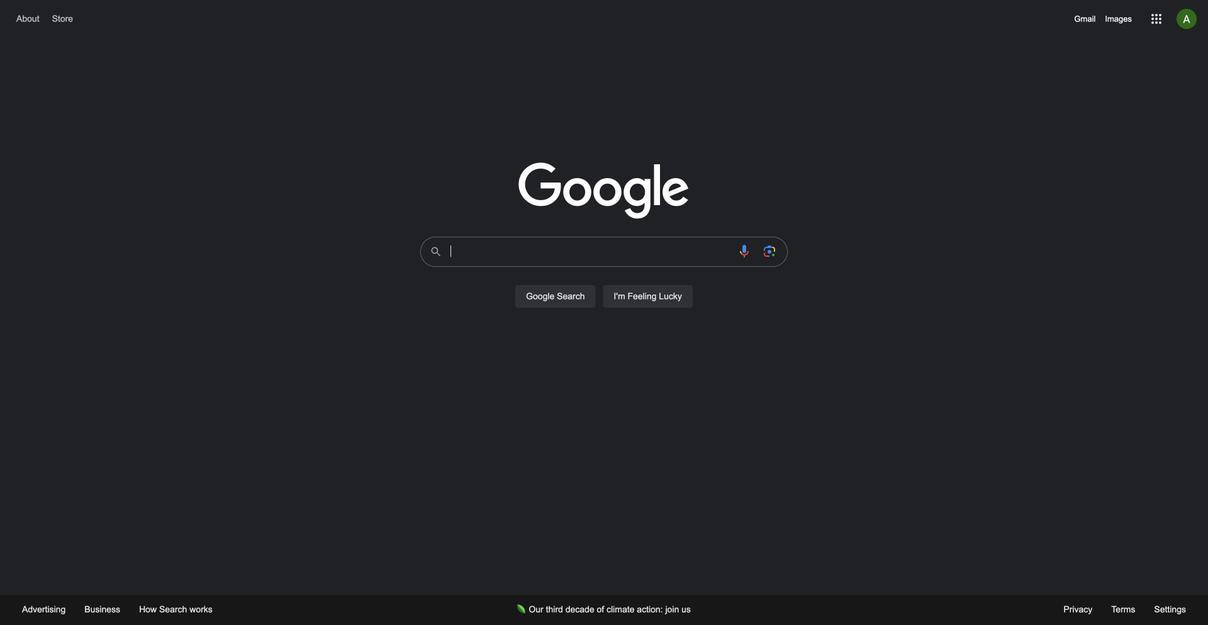 Task type: vqa. For each thing, say whether or not it's contained in the screenshot.
"field" within the 124 St Charles Ave, New Orleans, LA 70130 field
no



Task type: locate. For each thing, give the bounding box(es) containing it.
google image
[[519, 162, 690, 220]]

None search field
[[13, 233, 1196, 322]]

search by voice image
[[737, 244, 752, 259]]

Search text field
[[451, 244, 730, 261]]



Task type: describe. For each thing, give the bounding box(es) containing it.
search by image image
[[762, 244, 778, 259]]



